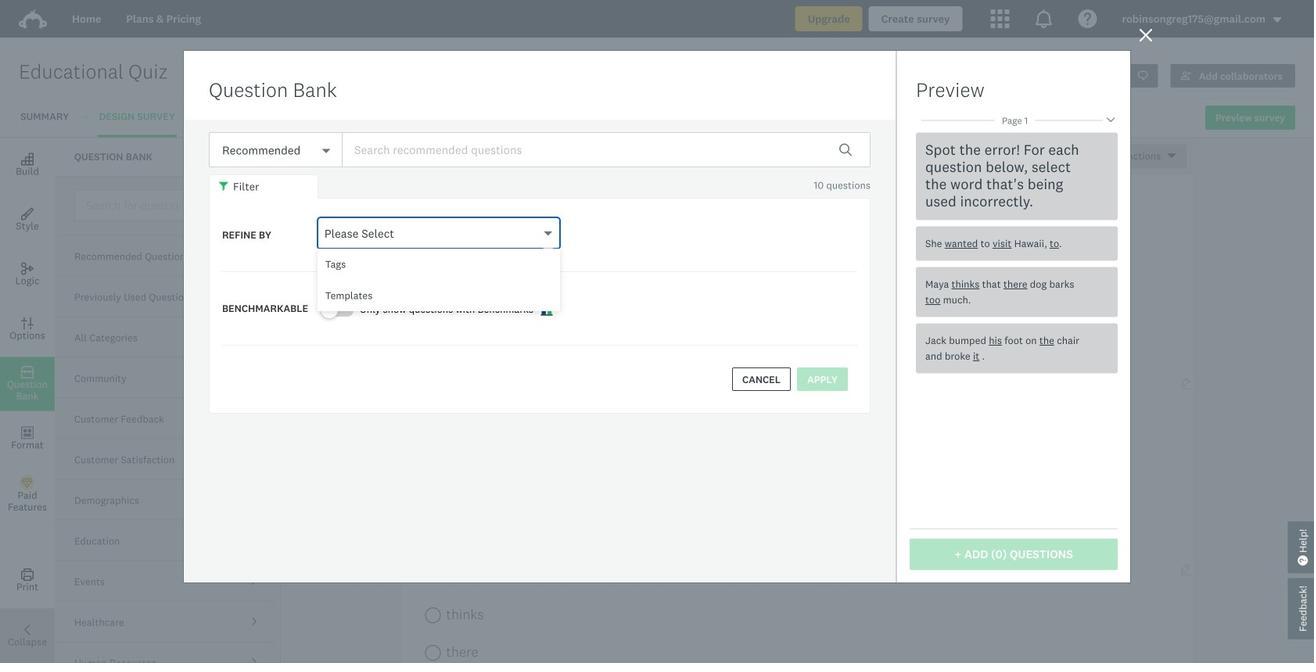Task type: vqa. For each thing, say whether or not it's contained in the screenshot.
Help Icon
yes



Task type: describe. For each thing, give the bounding box(es) containing it.
1 products icon image from the left
[[991, 9, 1009, 28]]

surveymonkey logo image
[[19, 9, 47, 29]]

1 horizontal spatial icon   xjtfe image
[[540, 303, 553, 316]]

Search recommended questions text field
[[342, 132, 871, 167]]



Task type: locate. For each thing, give the bounding box(es) containing it.
2 products icon image from the left
[[1034, 9, 1053, 28]]

help icon image
[[1078, 9, 1097, 28]]

0 horizontal spatial products icon image
[[991, 9, 1009, 28]]

Search for questions text field
[[74, 190, 273, 221]]

1 vertical spatial icon   xjtfe image
[[540, 303, 553, 316]]

products icon image
[[991, 9, 1009, 28], [1034, 9, 1053, 28]]

0 vertical spatial icon   xjtfe image
[[219, 181, 230, 192]]

icon   xjtfe image
[[219, 181, 230, 192], [540, 303, 553, 316]]

1 horizontal spatial products icon image
[[1034, 9, 1053, 28]]

0 horizontal spatial icon   xjtfe image
[[219, 181, 230, 192]]



